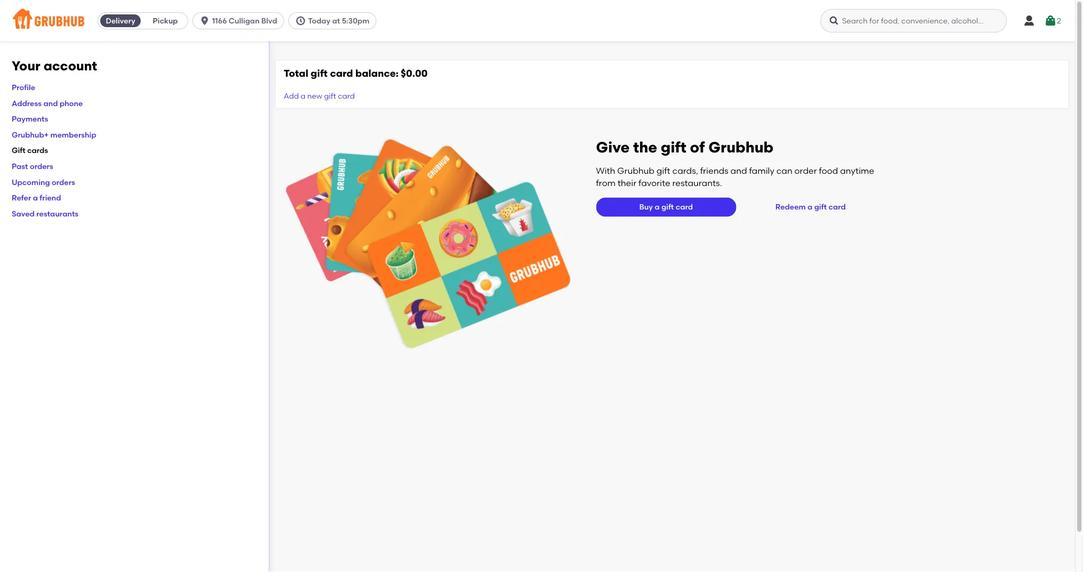 Task type: vqa. For each thing, say whether or not it's contained in the screenshot.
Navy in the Map region
no



Task type: locate. For each thing, give the bounding box(es) containing it.
0 horizontal spatial svg image
[[199, 15, 210, 26]]

2 horizontal spatial svg image
[[829, 15, 840, 26]]

refer a friend link
[[12, 193, 61, 202]]

a right redeem at the top
[[808, 202, 813, 211]]

refer
[[12, 193, 31, 202]]

add
[[284, 92, 299, 101]]

gift
[[311, 67, 328, 79], [324, 92, 336, 101], [661, 138, 687, 156], [657, 166, 671, 176], [662, 202, 674, 211], [815, 202, 827, 211]]

saved
[[12, 209, 35, 218]]

redeem a gift card
[[776, 202, 846, 211]]

a left new
[[301, 92, 306, 101]]

1 horizontal spatial and
[[731, 166, 747, 176]]

2 svg image from the left
[[295, 15, 306, 26]]

2 button
[[1045, 11, 1062, 30]]

today
[[308, 16, 331, 25]]

0 horizontal spatial and
[[43, 99, 58, 108]]

total
[[284, 67, 308, 79]]

card
[[330, 67, 353, 79], [338, 92, 355, 101], [676, 202, 693, 211], [829, 202, 846, 211]]

gift right buy at the top
[[662, 202, 674, 211]]

grubhub+
[[12, 130, 49, 139]]

1 vertical spatial orders
[[52, 177, 75, 187]]

gift for with grubhub gift cards, friends and family can order food anytime from their favorite restaurants.
[[657, 166, 671, 176]]

and left phone
[[43, 99, 58, 108]]

a right buy at the top
[[655, 202, 660, 211]]

today at 5:30pm button
[[288, 12, 381, 29]]

with
[[596, 166, 615, 176]]

1 vertical spatial grubhub
[[618, 166, 655, 176]]

restaurants.
[[673, 178, 722, 188]]

2
[[1057, 16, 1062, 25]]

payments
[[12, 114, 48, 123]]

svg image for today at 5:30pm
[[295, 15, 306, 26]]

address and phone
[[12, 99, 83, 108]]

saved restaurants
[[12, 209, 78, 218]]

card down food
[[829, 202, 846, 211]]

membership
[[50, 130, 96, 139]]

and left family
[[731, 166, 747, 176]]

svg image
[[199, 15, 210, 26], [295, 15, 306, 26], [829, 15, 840, 26]]

svg image inside today at 5:30pm button
[[295, 15, 306, 26]]

1 horizontal spatial grubhub
[[709, 138, 774, 156]]

gift
[[12, 146, 25, 155]]

svg image
[[1023, 14, 1036, 27], [1045, 14, 1057, 27]]

gift cards
[[12, 146, 48, 155]]

and
[[43, 99, 58, 108], [731, 166, 747, 176]]

grubhub+ membership
[[12, 130, 96, 139]]

gift inside button
[[815, 202, 827, 211]]

1166 culligan blvd button
[[193, 12, 288, 29]]

today at 5:30pm
[[308, 16, 370, 25]]

0 horizontal spatial grubhub
[[618, 166, 655, 176]]

profile link
[[12, 83, 35, 92]]

svg image inside 1166 culligan blvd button
[[199, 15, 210, 26]]

saved restaurants link
[[12, 209, 78, 218]]

gift up favorite
[[657, 166, 671, 176]]

favorite
[[639, 178, 671, 188]]

grubhub inside with grubhub gift cards, friends and family can order food anytime from their favorite restaurants.
[[618, 166, 655, 176]]

1 svg image from the left
[[199, 15, 210, 26]]

gift for buy a gift card
[[662, 202, 674, 211]]

1 horizontal spatial svg image
[[295, 15, 306, 26]]

orders
[[30, 162, 53, 171], [52, 177, 75, 187]]

3 svg image from the left
[[829, 15, 840, 26]]

svg image inside 2 button
[[1045, 14, 1057, 27]]

phone
[[60, 99, 83, 108]]

grubhub up with grubhub gift cards, friends and family can order food anytime from their favorite restaurants.
[[709, 138, 774, 156]]

a right refer
[[33, 193, 38, 202]]

0 horizontal spatial svg image
[[1023, 14, 1036, 27]]

a
[[301, 92, 306, 101], [33, 193, 38, 202], [655, 202, 660, 211], [808, 202, 813, 211]]

0 vertical spatial orders
[[30, 162, 53, 171]]

can
[[777, 166, 793, 176]]

cards
[[27, 146, 48, 155]]

past
[[12, 162, 28, 171]]

grubhub up their
[[618, 166, 655, 176]]

1 horizontal spatial svg image
[[1045, 14, 1057, 27]]

orders up upcoming orders link
[[30, 162, 53, 171]]

a inside button
[[808, 202, 813, 211]]

1 vertical spatial and
[[731, 166, 747, 176]]

order
[[795, 166, 817, 176]]

orders up friend
[[52, 177, 75, 187]]

1 svg image from the left
[[1023, 14, 1036, 27]]

at
[[332, 16, 340, 25]]

past orders
[[12, 162, 53, 171]]

add a new gift card
[[284, 92, 355, 101]]

and inside with grubhub gift cards, friends and family can order food anytime from their favorite restaurants.
[[731, 166, 747, 176]]

delivery button
[[98, 12, 143, 29]]

1166 culligan blvd
[[212, 16, 277, 25]]

a for refer
[[33, 193, 38, 202]]

your
[[12, 58, 40, 74]]

0 vertical spatial grubhub
[[709, 138, 774, 156]]

gift right redeem at the top
[[815, 202, 827, 211]]

2 svg image from the left
[[1045, 14, 1057, 27]]

5:30pm
[[342, 16, 370, 25]]

grubhub
[[709, 138, 774, 156], [618, 166, 655, 176]]

gift left the of
[[661, 138, 687, 156]]

gift inside with grubhub gift cards, friends and family can order food anytime from their favorite restaurants.
[[657, 166, 671, 176]]

a for buy
[[655, 202, 660, 211]]

1166
[[212, 16, 227, 25]]

redeem a gift card button
[[771, 197, 850, 217]]

address and phone link
[[12, 99, 83, 108]]



Task type: describe. For each thing, give the bounding box(es) containing it.
new
[[307, 92, 322, 101]]

give
[[596, 138, 630, 156]]

buy a gift card link
[[596, 197, 737, 217]]

upcoming orders
[[12, 177, 75, 187]]

a for redeem
[[808, 202, 813, 211]]

profile
[[12, 83, 35, 92]]

delivery
[[106, 16, 135, 25]]

your account
[[12, 58, 97, 74]]

svg image for 1166 culligan blvd
[[199, 15, 210, 26]]

friend
[[40, 193, 61, 202]]

cards,
[[673, 166, 699, 176]]

food
[[819, 166, 838, 176]]

gift card image
[[286, 138, 571, 350]]

restaurants
[[36, 209, 78, 218]]

gift right new
[[324, 92, 336, 101]]

address
[[12, 99, 42, 108]]

the
[[634, 138, 657, 156]]

$0.00
[[401, 67, 428, 79]]

payments link
[[12, 114, 48, 123]]

account
[[44, 58, 97, 74]]

give the gift of grubhub
[[596, 138, 774, 156]]

with grubhub gift cards, friends and family can order food anytime from their favorite restaurants.
[[596, 166, 875, 188]]

their
[[618, 178, 637, 188]]

0 vertical spatial and
[[43, 99, 58, 108]]

family
[[749, 166, 775, 176]]

balance:
[[356, 67, 399, 79]]

anytime
[[840, 166, 875, 176]]

gift for give the gift of grubhub
[[661, 138, 687, 156]]

of
[[690, 138, 705, 156]]

from
[[596, 178, 616, 188]]

orders for past orders
[[30, 162, 53, 171]]

card down total gift card balance: $0.00
[[338, 92, 355, 101]]

upcoming
[[12, 177, 50, 187]]

grubhub+ membership link
[[12, 130, 96, 139]]

gift cards link
[[12, 146, 48, 155]]

total gift card balance: $0.00
[[284, 67, 428, 79]]

past orders link
[[12, 162, 53, 171]]

orders for upcoming orders
[[52, 177, 75, 187]]

buy
[[640, 202, 653, 211]]

a for add
[[301, 92, 306, 101]]

pickup
[[153, 16, 178, 25]]

upcoming orders link
[[12, 177, 75, 187]]

buy a gift card
[[640, 202, 693, 211]]

redeem
[[776, 202, 806, 211]]

main navigation navigation
[[0, 0, 1076, 42]]

gift for redeem a gift card
[[815, 202, 827, 211]]

card down "restaurants."
[[676, 202, 693, 211]]

refer a friend
[[12, 193, 61, 202]]

card inside button
[[829, 202, 846, 211]]

gift up "add a new gift card"
[[311, 67, 328, 79]]

pickup button
[[143, 12, 188, 29]]

card up "add a new gift card"
[[330, 67, 353, 79]]

Search for food, convenience, alcohol... search field
[[821, 9, 1007, 33]]

friends
[[701, 166, 729, 176]]

blvd
[[261, 16, 277, 25]]

culligan
[[229, 16, 260, 25]]



